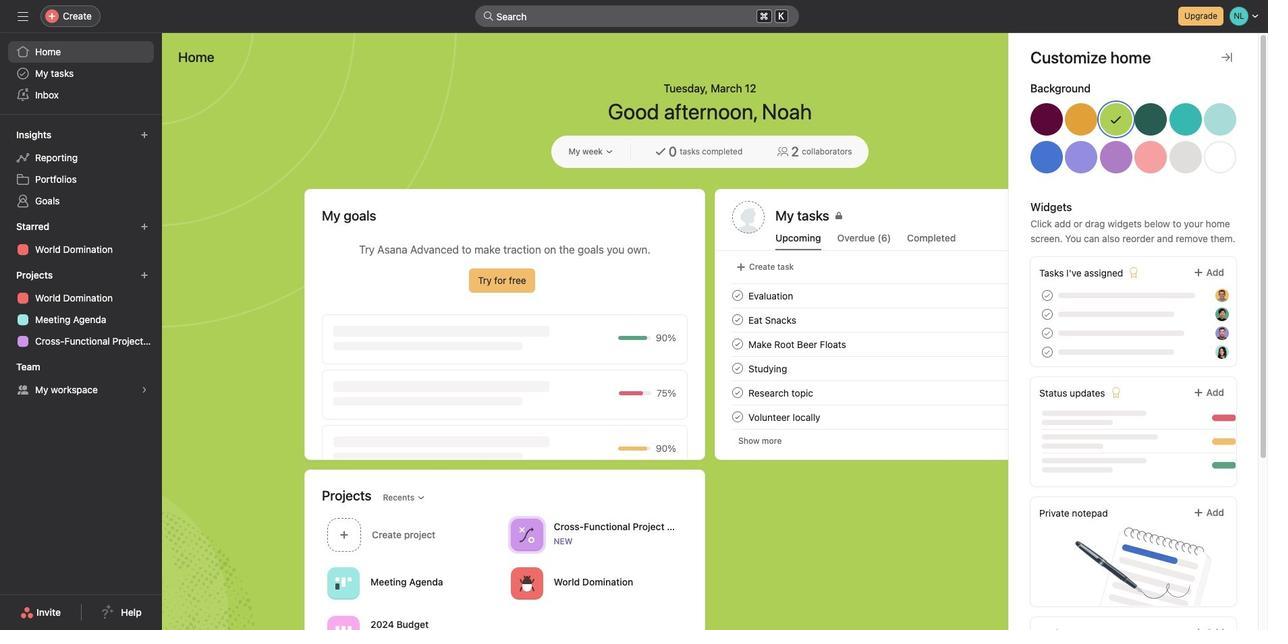 Task type: locate. For each thing, give the bounding box(es) containing it.
0 vertical spatial board image
[[336, 576, 352, 592]]

1 board image from the top
[[336, 576, 352, 592]]

2 mark complete image from the top
[[730, 360, 746, 377]]

mark complete image
[[730, 288, 746, 304], [730, 360, 746, 377], [730, 409, 746, 425]]

1 vertical spatial mark complete image
[[730, 336, 746, 352]]

2 mark complete image from the top
[[730, 336, 746, 352]]

board image
[[336, 576, 352, 592], [336, 624, 352, 631]]

None field
[[475, 5, 799, 27]]

close customization pane image
[[1222, 52, 1233, 63]]

1 vertical spatial mark complete image
[[730, 360, 746, 377]]

0 vertical spatial mark complete image
[[730, 288, 746, 304]]

2 board image from the top
[[336, 624, 352, 631]]

option group
[[1031, 103, 1237, 179]]

insights element
[[0, 123, 162, 215]]

2 vertical spatial mark complete image
[[730, 409, 746, 425]]

see details, my workspace image
[[140, 386, 149, 394]]

1 mark complete image from the top
[[730, 312, 746, 328]]

5 mark complete checkbox from the top
[[730, 409, 746, 425]]

mark complete image for 5th mark complete checkbox from the top of the page
[[730, 409, 746, 425]]

mark complete image for 3rd mark complete checkbox from the top of the page
[[730, 360, 746, 377]]

new project or portfolio image
[[140, 271, 149, 279]]

2 mark complete checkbox from the top
[[730, 336, 746, 352]]

3 mark complete image from the top
[[730, 409, 746, 425]]

1 vertical spatial board image
[[336, 624, 352, 631]]

0 vertical spatial mark complete image
[[730, 312, 746, 328]]

mark complete image for fifth mark complete checkbox from the bottom
[[730, 288, 746, 304]]

Mark complete checkbox
[[730, 312, 746, 328]]

Mark complete checkbox
[[730, 288, 746, 304], [730, 336, 746, 352], [730, 360, 746, 377], [730, 385, 746, 401], [730, 409, 746, 425]]

1 mark complete image from the top
[[730, 288, 746, 304]]

2 vertical spatial mark complete image
[[730, 385, 746, 401]]

line_and_symbols image
[[519, 527, 535, 543]]

projects element
[[0, 263, 162, 355]]

global element
[[0, 33, 162, 114]]

mark complete image
[[730, 312, 746, 328], [730, 336, 746, 352], [730, 385, 746, 401]]



Task type: vqa. For each thing, say whether or not it's contained in the screenshot.
the Add to starred icon
no



Task type: describe. For each thing, give the bounding box(es) containing it.
4 mark complete checkbox from the top
[[730, 385, 746, 401]]

3 mark complete checkbox from the top
[[730, 360, 746, 377]]

1 mark complete checkbox from the top
[[730, 288, 746, 304]]

bug image
[[519, 576, 535, 592]]

hide sidebar image
[[18, 11, 28, 22]]

starred element
[[0, 215, 162, 263]]

teams element
[[0, 355, 162, 404]]

Search tasks, projects, and more text field
[[475, 5, 799, 27]]

add profile photo image
[[732, 201, 765, 234]]

3 mark complete image from the top
[[730, 385, 746, 401]]

prominent image
[[483, 11, 494, 22]]

new insights image
[[140, 131, 149, 139]]

add items to starred image
[[140, 223, 149, 231]]



